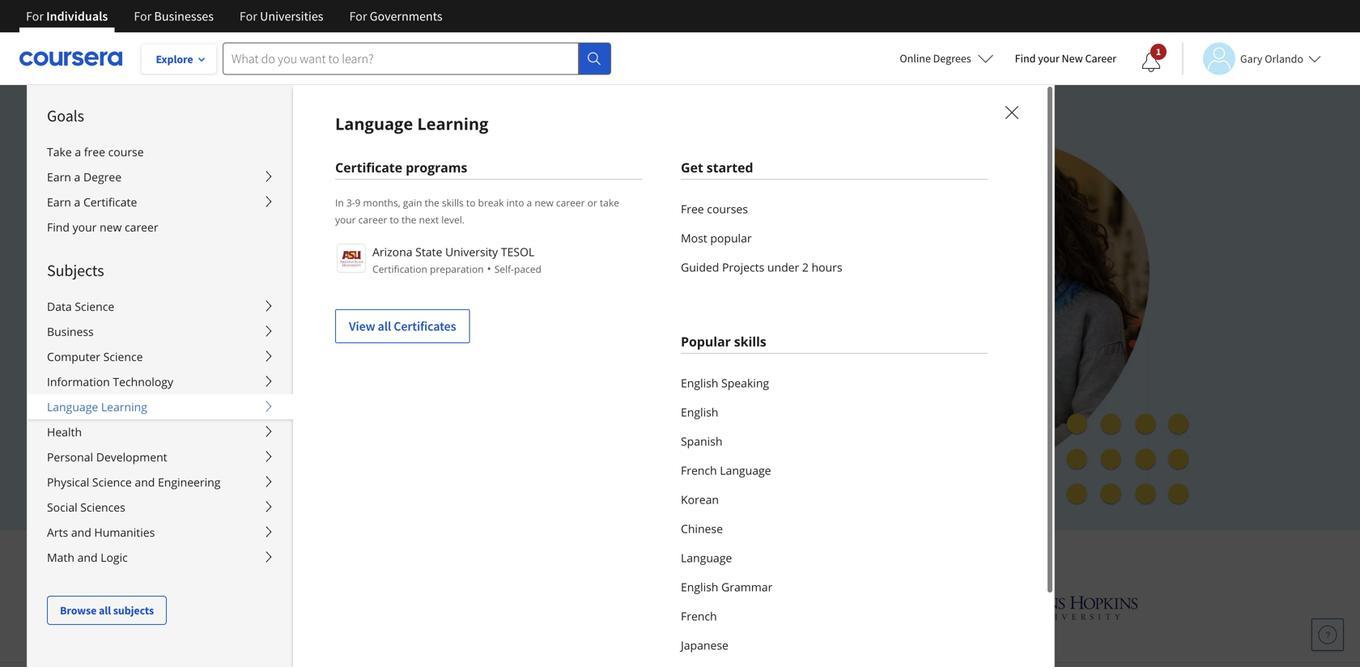 Task type: locate. For each thing, give the bounding box(es) containing it.
english
[[681, 375, 719, 391], [681, 405, 719, 420], [681, 580, 719, 595]]

gary orlando
[[1241, 51, 1304, 66]]

french link
[[681, 602, 988, 631]]

find down earn a certificate
[[47, 220, 70, 235]]

1 list from the top
[[681, 194, 988, 282]]

your inside in 3-9 months, gain the skills to break into a new career or take your career to the next level.
[[335, 213, 356, 226]]

orlando
[[1266, 51, 1304, 66]]

career down months, at left
[[359, 213, 387, 226]]

2 french from the top
[[681, 609, 717, 624]]

day inside "button"
[[278, 400, 299, 417]]

a left degree
[[74, 169, 80, 185]]

free courses link
[[681, 194, 988, 224]]

english inside the english speaking link
[[681, 375, 719, 391]]

english up spanish
[[681, 405, 719, 420]]

all inside button
[[99, 604, 111, 618]]

0 horizontal spatial language learning
[[47, 399, 147, 415]]

1 horizontal spatial day
[[330, 438, 350, 454]]

all right view on the left
[[378, 318, 391, 335]]

free left trial
[[301, 400, 326, 417]]

0 vertical spatial learning
[[417, 113, 489, 135]]

english grammar link
[[681, 573, 988, 602]]

find inside explore menu element
[[47, 220, 70, 235]]

speaking
[[722, 375, 770, 391]]

start
[[237, 400, 265, 417]]

for for individuals
[[26, 8, 44, 24]]

find for find your new career
[[47, 220, 70, 235]]

tesol
[[501, 244, 535, 260]]

find left new
[[1016, 51, 1036, 66]]

skills
[[442, 196, 464, 209], [735, 333, 767, 350]]

courses,
[[534, 227, 603, 252]]

trial
[[329, 400, 354, 417]]

1 vertical spatial certificate
[[83, 194, 137, 210]]

1 earn from the top
[[47, 169, 71, 185]]

view all certificates list
[[335, 242, 642, 343]]

all inside "list"
[[378, 318, 391, 335]]

day
[[278, 400, 299, 417], [330, 438, 350, 454]]

a
[[75, 144, 81, 160], [74, 169, 80, 185], [74, 194, 80, 210], [527, 196, 532, 209]]

1 horizontal spatial all
[[378, 318, 391, 335]]

free up most
[[681, 201, 705, 217]]

0 horizontal spatial skills
[[442, 196, 464, 209]]

projects
[[723, 260, 765, 275]]

0 vertical spatial skills
[[442, 196, 464, 209]]

goals
[[47, 106, 84, 126]]

language inside dropdown button
[[47, 399, 98, 415]]

individuals
[[46, 8, 108, 24]]

1 vertical spatial learning
[[101, 399, 147, 415]]

1 vertical spatial french
[[681, 609, 717, 624]]

0 vertical spatial new
[[535, 196, 554, 209]]

0 vertical spatial french
[[681, 463, 717, 478]]

science for computer
[[103, 349, 143, 365]]

1 horizontal spatial learning
[[417, 113, 489, 135]]

free inside 'link'
[[681, 201, 705, 217]]

earn inside dropdown button
[[47, 194, 71, 210]]

your down 3-
[[335, 213, 356, 226]]

a inside dropdown button
[[74, 194, 80, 210]]

3-
[[347, 196, 355, 209]]

coursera image
[[19, 46, 122, 71]]

hours
[[812, 260, 843, 275]]

banner navigation
[[13, 0, 456, 32]]

to inside unlimited access to 7,000+ world-class courses, hands-on projects, and job-ready certificate programs—all included in your subscription
[[355, 227, 372, 252]]

your left new
[[1039, 51, 1060, 66]]

take a free course
[[47, 144, 144, 160]]

johns hopkins university image
[[985, 593, 1139, 623]]

gary
[[1241, 51, 1263, 66]]

0 vertical spatial the
[[425, 196, 440, 209]]

english inside english link
[[681, 405, 719, 420]]

2 earn from the top
[[47, 194, 71, 210]]

4 for from the left
[[350, 8, 367, 24]]

free
[[681, 201, 705, 217], [301, 400, 326, 417]]

all right "browse"
[[99, 604, 111, 618]]

0 vertical spatial free
[[681, 201, 705, 217]]

university of michigan image
[[668, 586, 710, 630]]

subjects
[[47, 260, 104, 281]]

science
[[75, 299, 114, 314], [103, 349, 143, 365], [92, 475, 132, 490]]

1 horizontal spatial find
[[1016, 51, 1036, 66]]

computer science
[[47, 349, 143, 365]]

information
[[47, 374, 110, 390]]

2 horizontal spatial to
[[467, 196, 476, 209]]

with
[[284, 438, 310, 454], [835, 543, 874, 569]]

1 french from the top
[[681, 463, 717, 478]]

earn inside popup button
[[47, 169, 71, 185]]

money-
[[353, 438, 395, 454]]

1 vertical spatial free
[[301, 400, 326, 417]]

career down the earn a certificate dropdown button
[[125, 220, 158, 235]]

day left money-
[[330, 438, 350, 454]]

list containing free courses
[[681, 194, 988, 282]]

certificates
[[394, 318, 456, 335]]

language learning up certificate programs
[[335, 113, 489, 135]]

earn down take
[[47, 169, 71, 185]]

and up subscription
[[286, 256, 318, 280]]

for left governments
[[350, 8, 367, 24]]

0 horizontal spatial the
[[402, 213, 417, 226]]

0 vertical spatial list
[[681, 194, 988, 282]]

with left 14-
[[284, 438, 310, 454]]

1 horizontal spatial free
[[681, 201, 705, 217]]

your down earn a certificate
[[73, 220, 97, 235]]

career left or
[[556, 196, 585, 209]]

and
[[286, 256, 318, 280], [135, 475, 155, 490], [71, 525, 91, 540], [692, 543, 726, 569], [77, 550, 98, 565]]

14-
[[313, 438, 330, 454]]

language learning group
[[27, 84, 1361, 668]]

a down earn a degree
[[74, 194, 80, 210]]

certificate up 9
[[335, 159, 403, 176]]

certificate
[[335, 159, 403, 176], [83, 194, 137, 210]]

2 horizontal spatial career
[[556, 196, 585, 209]]

learning up programs
[[417, 113, 489, 135]]

new right into
[[535, 196, 554, 209]]

the down gain
[[402, 213, 417, 226]]

a right into
[[527, 196, 532, 209]]

partnername logo image
[[337, 244, 366, 273]]

your down projects,
[[211, 284, 249, 309]]

1
[[1157, 45, 1162, 58]]

and down development
[[135, 475, 155, 490]]

english inside "english grammar" link
[[681, 580, 719, 595]]

show notifications image
[[1142, 53, 1162, 72]]

0 vertical spatial english
[[681, 375, 719, 391]]

language learning
[[335, 113, 489, 135], [47, 399, 147, 415]]

job-
[[323, 256, 355, 280]]

1 for from the left
[[26, 8, 44, 24]]

courses
[[707, 201, 748, 217]]

0 horizontal spatial learning
[[101, 399, 147, 415]]

language
[[335, 113, 413, 135], [47, 399, 98, 415], [720, 463, 772, 478], [681, 550, 733, 566]]

0 horizontal spatial all
[[99, 604, 111, 618]]

language down the "information"
[[47, 399, 98, 415]]

find your new career
[[47, 220, 158, 235]]

0 horizontal spatial find
[[47, 220, 70, 235]]

certificate up the find your new career
[[83, 194, 137, 210]]

arizona
[[373, 244, 413, 260]]

with up "english grammar" link
[[835, 543, 874, 569]]

1 vertical spatial earn
[[47, 194, 71, 210]]

subjects
[[113, 604, 154, 618]]

0 vertical spatial find
[[1016, 51, 1036, 66]]

2 for from the left
[[134, 8, 152, 24]]

personal development
[[47, 450, 167, 465]]

science inside computer science 'popup button'
[[103, 349, 143, 365]]

0 horizontal spatial with
[[284, 438, 310, 454]]

1 vertical spatial new
[[100, 220, 122, 235]]

earn for earn a certificate
[[47, 194, 71, 210]]

a for degree
[[74, 169, 80, 185]]

day inside button
[[330, 438, 350, 454]]

science inside physical science and engineering popup button
[[92, 475, 132, 490]]

2 vertical spatial english
[[681, 580, 719, 595]]

1 english from the top
[[681, 375, 719, 391]]

physical science and engineering button
[[28, 470, 293, 495]]

new down earn a certificate
[[100, 220, 122, 235]]

to left break
[[467, 196, 476, 209]]

list containing english speaking
[[681, 369, 988, 668]]

1 horizontal spatial certificate
[[335, 159, 403, 176]]

businesses
[[154, 8, 214, 24]]

science inside the "data science" dropdown button
[[75, 299, 114, 314]]

access
[[296, 227, 350, 252]]

cancel
[[279, 363, 315, 379]]

science up information technology
[[103, 349, 143, 365]]

for left individuals
[[26, 8, 44, 24]]

for for universities
[[240, 8, 257, 24]]

leading universities and companies with coursera plus
[[507, 543, 1005, 569]]

1 vertical spatial all
[[99, 604, 111, 618]]

1 vertical spatial english
[[681, 405, 719, 420]]

0 vertical spatial with
[[284, 438, 310, 454]]

to down months, at left
[[390, 213, 399, 226]]

logic
[[101, 550, 128, 565]]

plus
[[967, 543, 1005, 569]]

skills up level.
[[442, 196, 464, 209]]

2 english from the top
[[681, 405, 719, 420]]

degrees
[[934, 51, 972, 66]]

english for english
[[681, 405, 719, 420]]

1 vertical spatial with
[[835, 543, 874, 569]]

language up certificate programs
[[335, 113, 413, 135]]

data science
[[47, 299, 114, 314]]

for for businesses
[[134, 8, 152, 24]]

1 vertical spatial to
[[390, 213, 399, 226]]

0 vertical spatial science
[[75, 299, 114, 314]]

0 vertical spatial all
[[378, 318, 391, 335]]

1 vertical spatial list
[[681, 369, 988, 668]]

math and logic button
[[28, 545, 293, 570]]

for
[[26, 8, 44, 24], [134, 8, 152, 24], [240, 8, 257, 24], [350, 8, 367, 24]]

1 vertical spatial science
[[103, 349, 143, 365]]

3 english from the top
[[681, 580, 719, 595]]

0 horizontal spatial career
[[125, 220, 158, 235]]

guarantee
[[425, 438, 484, 454]]

science for physical
[[92, 475, 132, 490]]

learning down information technology
[[101, 399, 147, 415]]

language learning down information technology
[[47, 399, 147, 415]]

all for subjects
[[99, 604, 111, 618]]

your inside unlimited access to 7,000+ world-class courses, hands-on projects, and job-ready certificate programs—all included in your subscription
[[211, 284, 249, 309]]

math
[[47, 550, 74, 565]]

earn a degree
[[47, 169, 122, 185]]

a left the free
[[75, 144, 81, 160]]

science up the business
[[75, 299, 114, 314]]

and inside unlimited access to 7,000+ world-class courses, hands-on projects, and job-ready certificate programs—all included in your subscription
[[286, 256, 318, 280]]

language learning inside dropdown button
[[47, 399, 147, 415]]

0 horizontal spatial to
[[355, 227, 372, 252]]

0 vertical spatial day
[[278, 400, 299, 417]]

7-
[[267, 400, 278, 417]]

2 vertical spatial to
[[355, 227, 372, 252]]

guided
[[681, 260, 720, 275]]

1 vertical spatial language learning
[[47, 399, 147, 415]]

unlimited access to 7,000+ world-class courses, hands-on projects, and job-ready certificate programs—all included in your subscription
[[211, 227, 707, 309]]

new inside in 3-9 months, gain the skills to break into a new career or take your career to the next level.
[[535, 196, 554, 209]]

business
[[47, 324, 94, 339]]

0 horizontal spatial new
[[100, 220, 122, 235]]

1 vertical spatial find
[[47, 220, 70, 235]]

1 vertical spatial skills
[[735, 333, 767, 350]]

for for governments
[[350, 8, 367, 24]]

english speaking link
[[681, 369, 988, 398]]

start 7-day free trial
[[237, 400, 354, 417]]

arts and humanities button
[[28, 520, 293, 545]]

get started
[[681, 159, 754, 176]]

1 horizontal spatial new
[[535, 196, 554, 209]]

english left grammar
[[681, 580, 719, 595]]

1 horizontal spatial language learning
[[335, 113, 489, 135]]

0 vertical spatial language learning
[[335, 113, 489, 135]]

sciences
[[80, 500, 125, 515]]

list
[[681, 194, 988, 282], [681, 369, 988, 668]]

french up japanese
[[681, 609, 717, 624]]

1 vertical spatial day
[[330, 438, 350, 454]]

2
[[803, 260, 809, 275]]

0 vertical spatial certificate
[[335, 159, 403, 176]]

2 vertical spatial science
[[92, 475, 132, 490]]

1 horizontal spatial with
[[835, 543, 874, 569]]

close image
[[1001, 101, 1022, 122], [1001, 101, 1022, 122], [1002, 102, 1023, 123]]

language link
[[681, 544, 988, 573]]

japanese link
[[681, 631, 988, 660]]

science down personal development
[[92, 475, 132, 490]]

personal
[[47, 450, 93, 465]]

for left universities
[[240, 8, 257, 24]]

day right start
[[278, 400, 299, 417]]

0 horizontal spatial day
[[278, 400, 299, 417]]

most
[[681, 230, 708, 246]]

computer science button
[[28, 344, 293, 369]]

0 horizontal spatial certificate
[[83, 194, 137, 210]]

for governments
[[350, 8, 443, 24]]

2 list from the top
[[681, 369, 988, 668]]

None search field
[[223, 43, 612, 75]]

0 vertical spatial to
[[467, 196, 476, 209]]

your inside explore menu element
[[73, 220, 97, 235]]

close image
[[1001, 101, 1022, 122], [1001, 101, 1022, 122], [1001, 101, 1022, 122], [1001, 101, 1022, 122]]

french up 'korean'
[[681, 463, 717, 478]]

programs—all
[[493, 256, 611, 280]]

english down popular
[[681, 375, 719, 391]]

3 for from the left
[[240, 8, 257, 24]]

certificate inside the earn a certificate dropdown button
[[83, 194, 137, 210]]

the up next
[[425, 196, 440, 209]]

skills up speaking
[[735, 333, 767, 350]]

for left businesses
[[134, 8, 152, 24]]

0 vertical spatial earn
[[47, 169, 71, 185]]

science for data
[[75, 299, 114, 314]]

to left arizona
[[355, 227, 372, 252]]

english link
[[681, 398, 988, 427]]

help center image
[[1319, 625, 1338, 645]]

0 horizontal spatial free
[[301, 400, 326, 417]]

in 3-9 months, gain the skills to break into a new career or take your career to the next level.
[[335, 196, 620, 226]]

language learning inside menu item
[[335, 113, 489, 135]]

a inside popup button
[[74, 169, 80, 185]]

earn down earn a degree
[[47, 194, 71, 210]]

language learning menu item
[[292, 84, 1361, 668]]



Task type: describe. For each thing, give the bounding box(es) containing it.
/year
[[252, 438, 281, 454]]

and left logic
[[77, 550, 98, 565]]

popular skills
[[681, 333, 767, 350]]

list for get started
[[681, 194, 988, 282]]

and inside popup button
[[135, 475, 155, 490]]

on
[[665, 227, 686, 252]]

skills inside in 3-9 months, gain the skills to break into a new career or take your career to the next level.
[[442, 196, 464, 209]]

new inside explore menu element
[[100, 220, 122, 235]]

earn a certificate
[[47, 194, 137, 210]]

explore
[[156, 52, 193, 66]]

1 horizontal spatial to
[[390, 213, 399, 226]]

9
[[355, 196, 361, 209]]

arts
[[47, 525, 68, 540]]

projects,
[[211, 256, 282, 280]]

a inside in 3-9 months, gain the skills to break into a new career or take your career to the next level.
[[527, 196, 532, 209]]

popular
[[711, 230, 752, 246]]

korean
[[681, 492, 719, 508]]

leading
[[512, 543, 578, 569]]

find your new career link
[[1007, 49, 1125, 69]]

unlimited
[[211, 227, 292, 252]]

career
[[1086, 51, 1117, 66]]

coursera plus image
[[211, 152, 457, 176]]

What do you want to learn? text field
[[223, 43, 579, 75]]

guided projects under 2 hours link
[[681, 253, 988, 282]]

japanese
[[681, 638, 729, 653]]

computer
[[47, 349, 100, 365]]

universities
[[583, 543, 686, 569]]

companies
[[731, 543, 830, 569]]

1 vertical spatial the
[[402, 213, 417, 226]]

information technology button
[[28, 369, 293, 395]]

social sciences
[[47, 500, 125, 515]]

health button
[[28, 420, 293, 445]]

world-
[[437, 227, 490, 252]]

into
[[507, 196, 524, 209]]

free inside "button"
[[301, 400, 326, 417]]

learning inside menu item
[[417, 113, 489, 135]]

7,000+
[[377, 227, 432, 252]]

1 button
[[1129, 43, 1175, 82]]

free courses
[[681, 201, 748, 217]]

for individuals
[[26, 8, 108, 24]]

social sciences button
[[28, 495, 293, 520]]

certificate inside language learning menu item
[[335, 159, 403, 176]]

get
[[681, 159, 704, 176]]

for businesses
[[134, 8, 214, 24]]

learning inside dropdown button
[[101, 399, 147, 415]]

in
[[335, 196, 344, 209]]

english for english speaking
[[681, 375, 719, 391]]

certification
[[373, 262, 428, 276]]

view all certificates
[[349, 318, 456, 335]]

start 7-day free trial button
[[211, 389, 380, 428]]

under
[[768, 260, 800, 275]]

online degrees
[[900, 51, 972, 66]]

french language
[[681, 463, 772, 478]]

language down chinese
[[681, 550, 733, 566]]

university of illinois at urbana-champaign image
[[222, 595, 349, 621]]

state
[[416, 244, 443, 260]]

all for certificates
[[378, 318, 391, 335]]

arts and humanities
[[47, 525, 155, 540]]

arizona state university tesol certification preparation • self-paced
[[373, 244, 542, 276]]

information technology
[[47, 374, 173, 390]]

1 horizontal spatial career
[[359, 213, 387, 226]]

technology
[[113, 374, 173, 390]]

•
[[487, 261, 491, 276]]

language down spanish
[[720, 463, 772, 478]]

french for french
[[681, 609, 717, 624]]

french for french language
[[681, 463, 717, 478]]

most popular link
[[681, 224, 988, 253]]

a for free
[[75, 144, 81, 160]]

university
[[446, 244, 498, 260]]

1 horizontal spatial skills
[[735, 333, 767, 350]]

certificate programs
[[335, 159, 468, 176]]

find for find your new career
[[1016, 51, 1036, 66]]

english speaking
[[681, 375, 770, 391]]

and right the arts
[[71, 525, 91, 540]]

back
[[395, 438, 422, 454]]

with inside button
[[284, 438, 310, 454]]

browse all subjects button
[[47, 596, 167, 625]]

popular
[[681, 333, 731, 350]]

earn for earn a degree
[[47, 169, 71, 185]]

earn a certificate button
[[28, 190, 293, 215]]

anytime
[[318, 363, 365, 379]]

take
[[47, 144, 72, 160]]

degree
[[83, 169, 122, 185]]

included
[[615, 256, 686, 280]]

physical science and engineering
[[47, 475, 221, 490]]

governments
[[370, 8, 443, 24]]

a for certificate
[[74, 194, 80, 210]]

class
[[490, 227, 530, 252]]

1 horizontal spatial the
[[425, 196, 440, 209]]

browse all subjects
[[60, 604, 154, 618]]

or
[[588, 196, 598, 209]]

spanish
[[681, 434, 723, 449]]

data science button
[[28, 294, 293, 319]]

earn a degree button
[[28, 164, 293, 190]]

online degrees button
[[887, 41, 1007, 76]]

certificate
[[406, 256, 488, 280]]

explore menu element
[[28, 85, 293, 625]]

physical
[[47, 475, 89, 490]]

guided projects under 2 hours
[[681, 260, 843, 275]]

english for english grammar
[[681, 580, 719, 595]]

data
[[47, 299, 72, 314]]

/year with 14-day money-back guarantee button
[[211, 438, 484, 455]]

gain
[[403, 196, 422, 209]]

career inside explore menu element
[[125, 220, 158, 235]]

health
[[47, 424, 82, 440]]

list for popular skills
[[681, 369, 988, 668]]

/year with 14-day money-back guarantee
[[252, 438, 484, 454]]

/month, cancel anytime
[[230, 363, 365, 379]]

view
[[349, 318, 375, 335]]

and down chinese
[[692, 543, 726, 569]]



Task type: vqa. For each thing, say whether or not it's contained in the screenshot.
Analytics
no



